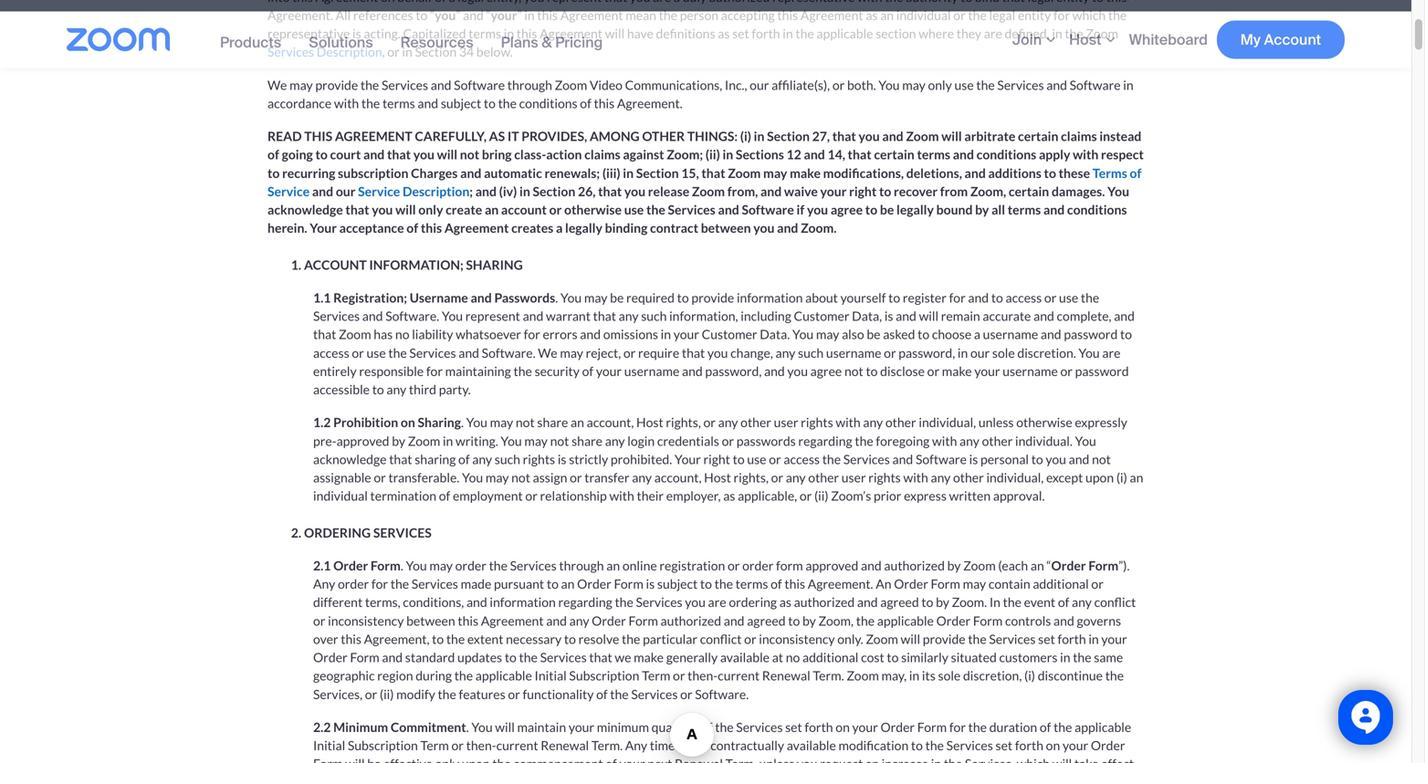 Task type: vqa. For each thing, say whether or not it's contained in the screenshot.


Task type: describe. For each thing, give the bounding box(es) containing it.
the down necessary
[[519, 650, 538, 665]]

prior
[[874, 488, 902, 504]]

this inside we may provide the services and software through zoom video communications, inc., our affiliate(s), or both. you may only use the services and software in accordance with the terms and subject to the conditions of this agreement.
[[594, 95, 615, 111]]

services, inside "). any order for the services made pursuant to an order form is subject to the terms of this agreement. an order form may contain additional or different terms, conditions, and information regarding the services you are ordering as authorized and agreed to by zoom. in the event of any conflict or inconsistency between this agreement and any order form authorized and agreed to by zoom, the applicable order form controls and governs over this agreement, to the extent necessary to resolve the particular conflict or inconsistency only. zoom will provide the services set forth in your order form and standard updates to the services that we make generally available at no additional cost to similarly situated customers in the same geographic region during the applicable initial subscription term or then-current renewal term. zoom may, in its sole discretion, (i) discontinue the services, or (ii) modify the features or functionality of the services or software.
[[313, 686, 363, 702]]

otherwise inside . you may not share an account, host rights, or any other user rights with any other individual, unless otherwise expressly pre-approved by zoom in writing. you may not share any login credentials or passwords regarding the foregoing with any other individual. you acknowledge that sharing of any such rights is strictly prohibited. your right to use or access the services and software is personal to you and not assignable or transferable. you may not assign or transfer any account, host rights, or any other user rights with any other individual, except upon (i) an individual termination of employment or relationship with their employer, as applicable, or (ii) zoom's prior express written approval.
[[1016, 415, 1073, 430]]

").
[[1119, 558, 1130, 573]]

term. inside . you will maintain your minimum quantity of the services set forth on your order form for the duration of the applicable initial subscription term or then-current renewal term. any timely and contractually available modification to the services set forth on your order form will be effective only upon the commencement of your next renewal term, unless you request an increase in the services, which will take effe
[[592, 738, 623, 753]]

1 vertical spatial through
[[559, 558, 604, 573]]

may up warrant
[[584, 290, 608, 305]]

0 vertical spatial "
[[486, 7, 491, 23]]

1 horizontal spatial user
[[842, 470, 866, 485]]

individual.
[[1015, 433, 1073, 449]]

1 vertical spatial legally
[[565, 220, 603, 236]]

in up affiliate(s),
[[783, 26, 793, 41]]

. you may be required to provide information about yourself to register for and to access or use the services and software. you represent and warrant that any such information, including customer data, is and will remain accurate and complete, and that zoom has no liability whatsoever for errors and omissions in your customer data. you may also be asked to choose a username and password to access or use the services and software. we may reject, or require that you change, any such username or password, in our sole discretion. you are entirely responsible for maintaining the security of your username and password, and you agree not to disclose or make your username or password accessible to any third party.
[[313, 290, 1135, 397]]

services up contractually
[[736, 719, 783, 735]]

errors
[[543, 327, 578, 342]]

2 vertical spatial rights
[[869, 470, 901, 485]]

1 horizontal spatial additional
[[1033, 576, 1089, 592]]

only inside ; and (iv) in section 26, that you release zoom from, and waive your right to recover from zoom, certain damages. you acknowledge that you will only create an account or otherwise use the services and software if you agree to be legally bound by all terms and conditions herein. your acceptance of this agreement creates a legally binding contract between you and zoom.
[[418, 202, 443, 217]]

will inside . you may be required to provide information about yourself to register for and to access or use the services and software. you represent and warrant that any such information, including customer data, is and will remain accurate and complete, and that zoom has no liability whatsoever for errors and omissions in your customer data. you may also be asked to choose a username and password to access or use the services and software. we may reject, or require that you change, any such username or password, in our sole discretion. you are entirely responsible for maintaining the security of your username and password, and you agree not to disclose or make your username or password accessible to any third party.
[[919, 308, 939, 324]]

discretion.
[[1018, 345, 1076, 361]]

form up increase
[[917, 719, 947, 735]]

. for 1.2 prohibition on sharing
[[461, 415, 464, 430]]

the up agreement
[[361, 95, 380, 111]]

that right require
[[682, 345, 705, 361]]

in left 'its'
[[909, 668, 920, 684]]

" in this agreement mean the person accepting this agreement as an individual or the legal entity for which the representative is acting. capitalized terms in this agreement will have definitions as set forth in the applicable section where they are defined, in the zoom services description , or in section 34 below.
[[268, 7, 1127, 60]]

services up particular
[[636, 595, 683, 610]]

available inside . you will maintain your minimum quantity of the services set forth on your order form for the duration of the applicable initial subscription term or then-current renewal term. any timely and contractually available modification to the services set forth on your order form will be effective only upon the commencement of your next renewal term, unless you request an increase in the services, which will take effe
[[787, 738, 836, 753]]

0 vertical spatial certain
[[1018, 128, 1059, 144]]

you right writing.
[[501, 433, 522, 449]]

the up discontinue
[[1073, 650, 1092, 665]]

1 vertical spatial password
[[1075, 363, 1129, 379]]

form up particular
[[629, 613, 658, 629]]

or up entirely
[[352, 345, 364, 361]]

of inside terms of service
[[1130, 165, 1142, 181]]

you down services
[[406, 558, 427, 573]]

discontinue
[[1038, 668, 1103, 684]]

or down 'assign'
[[525, 488, 538, 504]]

register
[[903, 290, 947, 305]]

this right accepting
[[777, 7, 798, 23]]

agreement. inside "). any order for the services made pursuant to an order form is subject to the terms of this agreement. an order form may contain additional or different terms, conditions, and information regarding the services you are ordering as authorized and agreed to by zoom. in the event of any conflict or inconsistency between this agreement and any order form authorized and agreed to by zoom, the applicable order form controls and governs over this agreement, to the extent necessary to resolve the particular conflict or inconsistency only. zoom will provide the services set forth in your order form and standard updates to the services that we make generally available at no additional cost to similarly situated customers in the same geographic region during the applicable initial subscription term or then-current renewal term. zoom may, in its sole discretion, (i) discontinue the services, or (ii) modify the features or functionality of the services or software.
[[808, 576, 873, 592]]

services up quantity at the bottom of the page
[[631, 686, 678, 702]]

1 horizontal spatial "
[[1047, 558, 1051, 573]]

0 horizontal spatial rights,
[[666, 415, 701, 430]]

1 horizontal spatial renewal
[[675, 756, 723, 763]]

1 horizontal spatial description
[[403, 183, 470, 199]]

agreement. inside we may provide the services and software through zoom video communications, inc., our affiliate(s), or both. you may only use the services and software in accordance with the terms and subject to the conditions of this agreement.
[[617, 95, 683, 111]]

make inside "). any order for the services made pursuant to an order form is subject to the terms of this agreement. an order form may contain additional or different terms, conditions, and information regarding the services you are ordering as authorized and agreed to by zoom. in the event of any conflict or inconsistency between this agreement and any order form authorized and agreed to by zoom, the applicable order form controls and governs over this agreement, to the extent necessary to resolve the particular conflict or inconsistency only. zoom will provide the services set forth in your order form and standard updates to the services that we make generally available at no additional cost to similarly situated customers in the same geographic region during the applicable initial subscription term or then-current renewal term. zoom may, in its sole discretion, (i) discontinue the services, or (ii) modify the features or functionality of the services or software.
[[634, 650, 664, 665]]

next
[[648, 756, 672, 763]]

; and (iv) in section 26, that you release zoom from, and waive your right to recover from zoom, certain damages. you acknowledge that you will only create an account or otherwise use the services and software if you agree to be legally bound by all terms and conditions herein. your acceptance of this agreement creates a legally binding contract between you and zoom.
[[268, 183, 1130, 236]]

0 horizontal spatial share
[[537, 415, 568, 430]]

(ii) inside read this agreement carefully, as it provides, among other things: (i) in section 27, that you and zoom will arbitrate certain claims instead of going to court and that you will not bring class-action claims against zoom; (ii) in sections 12 and 14, that certain terms and conditions apply with respect to recurring subscription charges and automatic renewals; (iii) in section 15, that zoom may make modifications, deletions, and additions to these
[[706, 147, 720, 162]]

0 horizontal spatial software.
[[386, 308, 439, 324]]

2 vertical spatial on
[[1046, 738, 1060, 753]]

1 vertical spatial such
[[798, 345, 824, 361]]

quantity
[[652, 719, 699, 735]]

renewal inside "). any order for the services made pursuant to an order form is subject to the terms of this agreement. an order form may contain additional or different terms, conditions, and information regarding the services you are ordering as authorized and agreed to by zoom. in the event of any conflict or inconsistency between this agreement and any order form authorized and agreed to by zoom, the applicable order form controls and governs over this agreement, to the extent necessary to resolve the particular conflict or inconsistency only. zoom will provide the services set forth in your order form and standard updates to the services that we make generally available at no additional cost to similarly situated customers in the same geographic region during the applicable initial subscription term or then-current renewal term. zoom may, in its sole discretion, (i) discontinue the services, or (ii) modify the features or functionality of the services or software.
[[762, 668, 811, 684]]

prohibited.
[[611, 451, 672, 467]]

different
[[313, 595, 363, 610]]

the left commencement
[[493, 756, 511, 763]]

form
[[776, 558, 803, 573]]

you inside . you will maintain your minimum quantity of the services set forth on your order form for the duration of the applicable initial subscription term or then-current renewal term. any timely and contractually available modification to the services set forth on your order form will be effective only upon the commencement of your next renewal term, unless you request an increase in the services, which will take effe
[[471, 719, 493, 735]]

things:
[[687, 128, 738, 144]]

among
[[590, 128, 640, 144]]

controls
[[1005, 613, 1051, 629]]

account
[[304, 257, 367, 272]]

an inside " in this agreement mean the person accepting this agreement as an individual or the legal entity for which the representative is acting. capitalized terms in this agreement will have definitions as set forth in the applicable section where they are defined, in the zoom services description , or in section 34 below.
[[880, 7, 894, 23]]

1 vertical spatial renewal
[[541, 738, 589, 753]]

"). any order for the services made pursuant to an order form is subject to the terms of this agreement. an order form may contain additional or different terms, conditions, and information regarding the services you are ordering as authorized and agreed to by zoom. in the event of any conflict or inconsistency between this agreement and any order form authorized and agreed to by zoom, the applicable order form controls and governs over this agreement, to the extent necessary to resolve the particular conflict or inconsistency only. zoom will provide the services set forth in your order form and standard updates to the services that we make generally available at no additional cost to similarly situated customers in the same geographic region during the applicable initial subscription term or then-current renewal term. zoom may, in its sole discretion, (i) discontinue the services, or (ii) modify the features or functionality of the services or software.
[[313, 558, 1136, 702]]

the up complete,
[[1081, 290, 1100, 305]]

a inside . you may be required to provide information about yourself to register for and to access or use the services and software. you represent and warrant that any such information, including customer data, is and will remain accurate and complete, and that zoom has no liability whatsoever for errors and omissions in your customer data. you may also be asked to choose a username and password to access or use the services and software. we may reject, or require that you change, any such username or password, in our sole discretion. you are entirely responsible for maintaining the security of your username and password, and you agree not to disclose or make your username or password accessible to any third party.
[[974, 327, 981, 342]]

made
[[461, 576, 492, 592]]

may left 'also' on the top right
[[816, 327, 839, 342]]

same
[[1094, 650, 1123, 665]]

plans & pricing
[[501, 40, 603, 60]]

order inside "). any order for the services made pursuant to an order form is subject to the terms of this agreement. an order form may contain additional or different terms, conditions, and information regarding the services you are ordering as authorized and agreed to by zoom. in the event of any conflict or inconsistency between this agreement and any order form authorized and agreed to by zoom, the applicable order form controls and governs over this agreement, to the extent necessary to resolve the particular conflict or inconsistency only. zoom will provide the services set forth in your order form and standard updates to the services that we make generally available at no additional cost to similarly situated customers in the same geographic region during the applicable initial subscription term or then-current renewal term. zoom may, in its sole discretion, (i) discontinue the services, or (ii) modify the features or functionality of the services or software.
[[338, 576, 369, 592]]

. down services
[[401, 558, 403, 573]]

the up terms,
[[391, 576, 409, 592]]

username down discretion.
[[1003, 363, 1058, 379]]

modification
[[839, 738, 909, 753]]

0 vertical spatial inconsistency
[[328, 613, 404, 629]]

section up the release in the top of the page
[[636, 165, 679, 181]]

you inside "). any order for the services made pursuant to an order form is subject to the terms of this agreement. an order form may contain additional or different terms, conditions, and information regarding the services you are ordering as authorized and agreed to by zoom. in the event of any conflict or inconsistency between this agreement and any order form authorized and agreed to by zoom, the applicable order form controls and governs over this agreement, to the extent necessary to resolve the particular conflict or inconsistency only. zoom will provide the services set forth in your order form and standard updates to the services that we make generally available at no additional cost to similarly situated customers in the same geographic region during the applicable initial subscription term or then-current renewal term. zoom may, in its sole discretion, (i) discontinue the services, or (ii) modify the features or functionality of the services or software.
[[685, 595, 706, 610]]

1 horizontal spatial inconsistency
[[759, 631, 835, 647]]

binding
[[605, 220, 648, 236]]

or up governs
[[1092, 576, 1104, 592]]

representative
[[268, 26, 350, 41]]

1 vertical spatial agreed
[[747, 613, 786, 629]]

the up affiliate(s),
[[796, 26, 814, 41]]

current inside . you will maintain your minimum quantity of the services set forth on your order form for the duration of the applicable initial subscription term or then-current renewal term. any timely and contractually available modification to the services set forth on your order form will be effective only upon the commencement of your next renewal term, unless you request an increase in the services, which will take effe
[[496, 738, 538, 753]]

an inside . you will maintain your minimum quantity of the services set forth on your order form for the duration of the applicable initial subscription term or then-current renewal term. any timely and contractually available modification to the services set forth on your order form will be effective only upon the commencement of your next renewal term, unless you request an increase in the services, which will take effe
[[866, 756, 879, 763]]

services down controls
[[989, 631, 1036, 647]]

only.
[[838, 631, 863, 647]]

2 horizontal spatial order
[[742, 558, 774, 573]]

of inside . you may be required to provide information about yourself to register for and to access or use the services and software. you represent and warrant that any such information, including customer data, is and will remain accurate and complete, and that zoom has no liability whatsoever for errors and omissions in your customer data. you may also be asked to choose a username and password to access or use the services and software. we may reject, or require that you change, any such username or password, in our sole discretion. you are entirely responsible for maintaining the security of your username and password, and you agree not to disclose or make your username or password accessible to any third party.
[[582, 363, 594, 379]]

is up 'assign'
[[558, 451, 567, 467]]

the up arbitrate
[[976, 77, 995, 93]]

1 horizontal spatial rights,
[[734, 470, 769, 485]]

services down duration
[[947, 738, 993, 753]]

no inside . you may be required to provide information about yourself to register for and to access or use the services and software. you represent and warrant that any such information, including customer data, is and will remain accurate and complete, and that zoom has no liability whatsoever for errors and omissions in your customer data. you may also be asked to choose a username and password to access or use the services and software. we may reject, or require that you change, any such username or password, in our sole discretion. you are entirely responsible for maintaining the security of your username and password, and you agree not to disclose or make your username or password accessible to any third party.
[[395, 327, 410, 342]]

clear image
[[860, 0, 871, 5]]

form right an
[[931, 576, 960, 592]]

the left "extent"
[[446, 631, 465, 647]]

zoom;
[[667, 147, 703, 162]]

an up strictly in the bottom of the page
[[571, 415, 584, 430]]

with inside read this agreement carefully, as it provides, among other things: (i) in section 27, that you and zoom will arbitrate certain claims instead of going to court and that you will not bring class-action claims against zoom; (ii) in sections 12 and 14, that certain terms and conditions apply with respect to recurring subscription charges and automatic renewals; (iii) in section 15, that zoom may make modifications, deletions, and additions to these
[[1073, 147, 1099, 162]]

agreement inside ; and (iv) in section 26, that you release zoom from, and waive your right to recover from zoom, certain damages. you acknowledge that you will only create an account or otherwise use the services and software if you agree to be legally bound by all terms and conditions herein. your acceptance of this agreement creates a legally binding contract between you and zoom.
[[445, 220, 509, 236]]

right inside . you may not share an account, host rights, or any other user rights with any other individual, unless otherwise expressly pre-approved by zoom in writing. you may not share any login credentials or passwords regarding the foregoing with any other individual. you acknowledge that sharing of any such rights is strictly prohibited. your right to use or access the services and software is personal to you and not assignable or transferable. you may not assign or transfer any account, host rights, or any other user rights with any other individual, except upon (i) an individual termination of employment or relationship with their employer, as applicable, or (ii) zoom's prior express written approval.
[[704, 451, 730, 467]]

0 vertical spatial access
[[1006, 290, 1042, 305]]

or up over
[[313, 613, 325, 629]]

personal
[[981, 451, 1029, 467]]

you up writing.
[[466, 415, 488, 430]]

1 vertical spatial rights
[[523, 451, 555, 467]]

or right ,
[[387, 44, 400, 60]]

1 " from the left
[[456, 7, 461, 23]]

pre-
[[313, 433, 337, 449]]

1 vertical spatial additional
[[803, 650, 859, 665]]

which inside . you will maintain your minimum quantity of the services set forth on your order form for the duration of the applicable initial subscription term or then-current renewal term. any timely and contractually available modification to the services set forth on your order form will be effective only upon the commencement of your next renewal term, unless you request an increase in the services, which will take effe
[[1017, 756, 1050, 763]]

right inside ; and (iv) in section 26, that you release zoom from, and waive your right to recover from zoom, certain damages. you acknowledge that you will only create an account or otherwise use the services and software if you agree to be legally bound by all terms and conditions herein. your acceptance of this agreement creates a legally binding contract between you and zoom.
[[849, 183, 877, 199]]

any down writing.
[[472, 451, 492, 467]]

1 horizontal spatial rights
[[801, 415, 833, 430]]

0 vertical spatial customer
[[794, 308, 850, 324]]

ordering services
[[304, 525, 432, 540]]

for up the third
[[426, 363, 443, 379]]

the up it
[[498, 95, 517, 111]]

14,
[[828, 147, 845, 162]]

functionality
[[523, 686, 594, 702]]

upon inside . you may not share an account, host rights, or any other user rights with any other individual, unless otherwise expressly pre-approved by zoom in writing. you may not share any login credentials or passwords regarding the foregoing with any other individual. you acknowledge that sharing of any such rights is strictly prohibited. your right to use or access the services and software is personal to you and not assignable or transferable. you may not assign or transfer any account, host rights, or any other user rights with any other individual, except upon (i) an individual termination of employment or relationship with their employer, as applicable, or (ii) zoom's prior express written approval.
[[1086, 470, 1114, 485]]

the up minimum
[[610, 686, 629, 702]]

passwords
[[737, 433, 796, 449]]

its
[[922, 668, 936, 684]]

provide inside "). any order for the services made pursuant to an order form is subject to the terms of this agreement. an order form may contain additional or different terms, conditions, and information regarding the services you are ordering as authorized and agreed to by zoom. in the event of any conflict or inconsistency between this agreement and any order form authorized and agreed to by zoom, the applicable order form controls and governs over this agreement, to the extent necessary to resolve the particular conflict or inconsistency only. zoom will provide the services set forth in your order form and standard updates to the services that we make generally available at no additional cost to similarly situated customers in the same geographic region during the applicable initial subscription term or then-current renewal term. zoom may, in its sole discretion, (i) discontinue the services, or (ii) modify the features or functionality of the services or software.
[[923, 631, 966, 647]]

you right the data.
[[792, 327, 814, 342]]

(each
[[998, 558, 1028, 573]]

this left &
[[517, 26, 537, 41]]

responsible
[[359, 363, 424, 379]]

may up conditions, on the bottom left
[[430, 558, 453, 573]]

0 vertical spatial legally
[[897, 202, 934, 217]]

as inside "). any order for the services made pursuant to an order form is subject to the terms of this agreement. an order form may contain additional or different terms, conditions, and information regarding the services you are ordering as authorized and agreed to by zoom. in the event of any conflict or inconsistency between this agreement and any order form authorized and agreed to by zoom, the applicable order form controls and governs over this agreement, to the extent necessary to resolve the particular conflict or inconsistency only. zoom will provide the services set forth in your order form and standard updates to the services that we make generally available at no additional cost to similarly situated customers in the same geographic region during the applicable initial subscription term or then-current renewal term. zoom may, in its sole discretion, (i) discontinue the services, or (ii) modify the features or functionality of the services or software.
[[780, 595, 792, 610]]

updates
[[458, 650, 502, 665]]

will down carefully, on the top of the page
[[437, 147, 458, 162]]

effective
[[384, 756, 433, 763]]

username down require
[[624, 363, 680, 379]]

in right ,
[[402, 44, 413, 60]]

except
[[1046, 470, 1083, 485]]

bring
[[482, 147, 512, 162]]

creates
[[511, 220, 554, 236]]

warrant
[[546, 308, 591, 324]]

username down the 'accurate'
[[983, 327, 1038, 342]]

or right disclose
[[927, 363, 940, 379]]

2 vertical spatial host
[[704, 470, 731, 485]]

zoom. inside ; and (iv) in section 26, that you release zoom from, and waive your right to recover from zoom, certain damages. you acknowledge that you will only create an account or otherwise use the services and software if you agree to be legally bound by all terms and conditions herein. your acceptance of this agreement creates a legally binding contract between you and zoom.
[[801, 220, 837, 236]]

zoom left (each
[[963, 558, 996, 573]]

or up quantity at the bottom of the page
[[680, 686, 693, 702]]

deletions,
[[906, 165, 962, 181]]

other up foregoing
[[886, 415, 916, 430]]

terms inside ; and (iv) in section 26, that you release zoom from, and waive your right to recover from zoom, certain damages. you acknowledge that you will only create an account or otherwise use the services and software if you agree to be legally bound by all terms and conditions herein. your acceptance of this agreement creates a legally binding contract between you and zoom.
[[1008, 202, 1041, 217]]

in down things: on the top of page
[[723, 147, 733, 162]]

zoom inside ; and (iv) in section 26, that you release zoom from, and waive your right to recover from zoom, certain damages. you acknowledge that you will only create an account or otherwise use the services and software if you agree to be legally bound by all terms and conditions herein. your acceptance of this agreement creates a legally binding contract between you and zoom.
[[692, 183, 725, 199]]

duration
[[990, 719, 1037, 735]]

an right except
[[1130, 470, 1144, 485]]

or up discretion.
[[1045, 290, 1057, 305]]

release
[[648, 183, 690, 199]]

account
[[501, 202, 547, 217]]

acceptance
[[339, 220, 404, 236]]

my account link
[[1217, 28, 1345, 66]]

third
[[409, 382, 436, 397]]

the left duration
[[969, 719, 987, 735]]

for up remain
[[949, 290, 966, 305]]

form down in
[[973, 613, 1003, 629]]

regarding inside "). any order for the services made pursuant to an order form is subject to the terms of this agreement. an order form may contain additional or different terms, conditions, and information regarding the services you are ordering as authorized and agreed to by zoom. in the event of any conflict or inconsistency between this agreement and any order form authorized and agreed to by zoom, the applicable order form controls and governs over this agreement, to the extent necessary to resolve the particular conflict or inconsistency only. zoom will provide the services set forth in your order form and standard updates to the services that we make generally available at no additional cost to similarly situated customers in the same geographic region during the applicable initial subscription term or then-current renewal term. zoom may, in its sole discretion, (i) discontinue the services, or (ii) modify the features or functionality of the services or software.
[[558, 595, 612, 610]]

software. inside "). any order for the services made pursuant to an order form is subject to the terms of this agreement. an order form may contain additional or different terms, conditions, and information regarding the services you are ordering as authorized and agreed to by zoom. in the event of any conflict or inconsistency between this agreement and any order form authorized and agreed to by zoom, the applicable order form controls and governs over this agreement, to the extent necessary to resolve the particular conflict or inconsistency only. zoom will provide the services set forth in your order form and standard updates to the services that we make generally available at no additional cost to similarly situated customers in the same geographic region during the applicable initial subscription term or then-current renewal term. zoom may, in its sole discretion, (i) discontinue the services, or (ii) modify the features or functionality of the services or software.
[[695, 686, 749, 702]]

your right maintain
[[569, 719, 594, 735]]

or up termination
[[374, 470, 386, 485]]

between inside ; and (iv) in section 26, that you release zoom from, and waive your right to recover from zoom, certain damages. you acknowledge that you will only create an account or otherwise use the services and software if you agree to be legally bound by all terms and conditions herein. your acceptance of this agreement creates a legally binding contract between you and zoom.
[[701, 220, 751, 236]]

1 vertical spatial claims
[[585, 147, 621, 162]]

will inside " in this agreement mean the person accepting this agreement as an individual or the legal entity for which the representative is acting. capitalized terms in this agreement will have definitions as set forth in the applicable section where they are defined, in the zoom services description , or in section 34 below.
[[605, 26, 625, 41]]

acknowledge inside ; and (iv) in section 26, that you release zoom from, and waive your right to recover from zoom, certain damages. you acknowledge that you will only create an account or otherwise use the services and software if you agree to be legally bound by all terms and conditions herein. your acceptance of this agreement creates a legally binding contract between you and zoom.
[[268, 202, 343, 217]]

we inside . you may be required to provide information about yourself to register for and to access or use the services and software. you represent and warrant that any such information, including customer data, is and will remain accurate and complete, and that zoom has no liability whatsoever for errors and omissions in your customer data. you may also be asked to choose a username and password to access or use the services and software. we may reject, or require that you change, any such username or password, in our sole discretion. you are entirely responsible for maintaining the security of your username and password, and you agree not to disclose or make your username or password accessible to any third party.
[[538, 345, 558, 361]]

capitalized
[[403, 26, 466, 41]]

necessary
[[506, 631, 562, 647]]

services, inside . you will maintain your minimum quantity of the services set forth on your order form for the duration of the applicable initial subscription term or then-current renewal term. any timely and contractually available modification to the services set forth on your order form will be effective only upon the commencement of your next renewal term, unless you request an increase in the services, which will take effe
[[965, 756, 1014, 763]]

the down the solutions button
[[361, 77, 379, 93]]

unless inside . you will maintain your minimum quantity of the services set forth on your order form for the duration of the applicable initial subscription term or then-current renewal term. any timely and contractually available modification to the services set forth on your order form will be effective only upon the commencement of your next renewal term, unless you request an increase in the services, which will take effe
[[759, 756, 795, 763]]

1.1 registration; username and passwords
[[313, 290, 555, 305]]

may up writing.
[[490, 415, 513, 430]]

that up '14,'
[[832, 128, 856, 144]]

read this agreement carefully, as it provides, among other things: (i) in section 27, that you and zoom will arbitrate certain claims instead of going to court and that you will not bring class-action claims against zoom; (ii) in sections 12 and 14, that certain terms and conditions apply with respect to recurring subscription charges and automatic renewals; (iii) in section 15, that zoom may make modifications, deletions, and additions to these
[[268, 128, 1144, 181]]

0 vertical spatial conflict
[[1094, 595, 1136, 610]]

acting.
[[364, 26, 401, 41]]

or down asked
[[884, 345, 896, 361]]

search image
[[885, 0, 901, 7]]

terms inside we may provide the services and software through zoom video communications, inc., our affiliate(s), or both. you may only use the services and software in accordance with the terms and subject to the conditions of this agreement.
[[383, 95, 415, 111]]

the left foregoing
[[855, 433, 874, 449]]

resources
[[401, 40, 474, 60]]

zoom's
[[831, 488, 871, 504]]

acknowledge inside . you may not share an account, host rights, or any other user rights with any other individual, unless otherwise expressly pre-approved by zoom in writing. you may not share any login credentials or passwords regarding the foregoing with any other individual. you acknowledge that sharing of any such rights is strictly prohibited. your right to use or access the services and software is personal to you and not assignable or transferable. you may not assign or transfer any account, host rights, or any other user rights with any other individual, except upon (i) an individual termination of employment or relationship with their employer, as applicable, or (ii) zoom's prior express written approval.
[[313, 451, 387, 467]]

of inside we may provide the services and software through zoom video communications, inc., our affiliate(s), or both. you may only use the services and software in accordance with the terms and subject to the conditions of this agreement.
[[580, 95, 592, 111]]

then- inside . you will maintain your minimum quantity of the services set forth on your order form for the duration of the applicable initial subscription term or then-current renewal term. any timely and contractually available modification to the services set forth on your order form will be effective only upon the commencement of your next renewal term, unless you request an increase in the services, which will take effe
[[466, 738, 496, 753]]

are inside "). any order for the services made pursuant to an order form is subject to the terms of this agreement. an order form may contain additional or different terms, conditions, and information regarding the services you are ordering as authorized and agreed to by zoom. in the event of any conflict or inconsistency between this agreement and any order form authorized and agreed to by zoom, the applicable order form controls and governs over this agreement, to the extent necessary to resolve the particular conflict or inconsistency only. zoom will provide the services set forth in your order form and standard updates to the services that we make generally available at no additional cost to similarly situated customers in the same geographic region during the applicable initial subscription term or then-current renewal term. zoom may, in its sole discretion, (i) discontinue the services, or (ii) modify the features or functionality of the services or software.
[[708, 595, 727, 610]]

information inside . you may be required to provide information about yourself to register for and to access or use the services and software. you represent and warrant that any such information, including customer data, is and will remain accurate and complete, and that zoom has no liability whatsoever for errors and omissions in your customer data. you may also be asked to choose a username and password to access or use the services and software. we may reject, or require that you change, any such username or password, in our sole discretion. you are entirely responsible for maintaining the security of your username and password, and you agree not to disclose or make your username or password accessible to any third party.
[[737, 290, 803, 305]]

service for terms of service
[[268, 183, 310, 199]]

0 vertical spatial password
[[1064, 327, 1118, 342]]

about
[[805, 290, 838, 305]]

software inside ; and (iv) in section 26, that you release zoom from, and waive your right to recover from zoom, certain damages. you acknowledge that you will only create an account or otherwise use the services and software if you agree to be legally bound by all terms and conditions herein. your acceptance of this agreement creates a legally binding contract between you and zoom.
[[742, 202, 794, 217]]

" inside " in this agreement mean the person accepting this agreement as an individual or the legal entity for which the representative is acting. capitalized terms in this agreement will have definitions as set forth in the applicable section where they are defined, in the zoom services description , or in section 34 below.
[[517, 7, 522, 23]]

information,
[[669, 308, 738, 324]]

remain
[[941, 308, 980, 324]]

subject inside we may provide the services and software through zoom video communications, inc., our affiliate(s), or both. you may only use the services and software in accordance with the terms and subject to the conditions of this agreement.
[[441, 95, 481, 111]]

agreement up pricing
[[560, 7, 623, 23]]

otherwise inside ; and (iv) in section 26, that you release zoom from, and waive your right to recover from zoom, certain damages. you acknowledge that you will only create an account or otherwise use the services and software if you agree to be legally bound by all terms and conditions herein. your acceptance of this agreement creates a legally binding contract between you and zoom.
[[564, 202, 622, 217]]

or down discretion.
[[1061, 363, 1073, 379]]

regarding inside . you may not share an account, host rights, or any other user rights with any other individual, unless otherwise expressly pre-approved by zoom in writing. you may not share any login credentials or passwords regarding the foregoing with any other individual. you acknowledge that sharing of any such rights is strictly prohibited. your right to use or access the services and software is personal to you and not assignable or transferable. you may not assign or transfer any account, host rights, or any other user rights with any other individual, except upon (i) an individual termination of employment or relationship with their employer, as applicable, or (ii) zoom's prior express written approval.
[[798, 433, 853, 449]]

0 vertical spatial on
[[401, 415, 415, 430]]

in inside . you will maintain your minimum quantity of the services set forth on your order form for the duration of the applicable initial subscription term or then-current renewal term. any timely and contractually available modification to the services set forth on your order form will be effective only upon the commencement of your next renewal term, unless you request an increase in the services, which will take effe
[[931, 756, 942, 763]]

your inside ; and (iv) in section 26, that you release zoom from, and waive your right to recover from zoom, certain damages. you acknowledge that you will only create an account or otherwise use the services and software if you agree to be legally bound by all terms and conditions herein. your acceptance of this agreement creates a legally binding contract between you and zoom.
[[310, 220, 337, 236]]

0 vertical spatial account,
[[587, 415, 634, 430]]

relationship
[[540, 488, 607, 504]]

not left 'assign'
[[511, 470, 530, 485]]

services down 1.1
[[313, 308, 360, 324]]

2.1 order form . you may order the services through an online registration or order form approved and authorized by zoom (each an " order form
[[313, 558, 1119, 573]]

any down the data.
[[776, 345, 796, 361]]

employer,
[[666, 488, 721, 504]]

0 horizontal spatial access
[[313, 345, 349, 361]]

you down the data.
[[787, 363, 808, 379]]

your up modification
[[852, 719, 878, 735]]

accurate
[[983, 308, 1031, 324]]

0 vertical spatial authorized
[[884, 558, 945, 573]]

the down 2.1 order form . you may order the services through an online registration or order form approved and authorized by zoom (each an " order form
[[715, 576, 733, 592]]

that down agreement
[[387, 147, 411, 162]]

over
[[313, 631, 338, 647]]

make inside read this agreement carefully, as it provides, among other things: (i) in section 27, that you and zoom will arbitrate certain claims instead of going to court and that you will not bring class-action claims against zoom; (ii) in sections 12 and 14, that certain terms and conditions apply with respect to recurring subscription charges and automatic renewals; (iii) in section 15, that zoom may make modifications, deletions, and additions to these
[[790, 165, 821, 181]]

modify
[[396, 686, 435, 702]]

be down data,
[[867, 327, 881, 342]]

make inside . you may be required to provide information about yourself to register for and to access or use the services and software. you represent and warrant that any such information, including customer data, is and will remain accurate and complete, and that zoom has no liability whatsoever for errors and omissions in your customer data. you may also be asked to choose a username and password to access or use the services and software. we may reject, or require that you change, any such username or password, in our sole discretion. you are entirely responsible for maintaining the security of your username and password, and you agree not to disclose or make your username or password accessible to any third party.
[[942, 363, 972, 379]]

for inside . you will maintain your minimum quantity of the services set forth on your order form for the duration of the applicable initial subscription term or then-current renewal term. any timely and contractually available modification to the services set forth on your order form will be effective only upon the commencement of your next renewal term, unless you request an increase in the services, which will take effe
[[949, 719, 966, 735]]

or left passwords
[[722, 433, 734, 449]]

1 horizontal spatial such
[[641, 308, 667, 324]]

or down passwords
[[769, 451, 781, 467]]

products
[[220, 40, 281, 60]]

my account
[[1241, 38, 1321, 57]]

features
[[459, 686, 506, 702]]

1 vertical spatial conflict
[[700, 631, 742, 647]]

require
[[638, 345, 679, 361]]

the up host button
[[1108, 7, 1127, 23]]

the up we on the bottom left of page
[[622, 631, 640, 647]]

individual inside . you may not share an account, host rights, or any other user rights with any other individual, unless otherwise expressly pre-approved by zoom in writing. you may not share any login credentials or passwords regarding the foregoing with any other individual. you acknowledge that sharing of any such rights is strictly prohibited. your right to use or access the services and software is personal to you and not assignable or transferable. you may not assign or transfer any account, host rights, or any other user rights with any other individual, except upon (i) an individual termination of employment or relationship with their employer, as applicable, or (ii) zoom's prior express written approval.
[[313, 488, 368, 504]]

the up responsible
[[388, 345, 407, 361]]

information;
[[369, 257, 464, 272]]

subscription inside . you will maintain your minimum quantity of the services set forth on your order form for the duration of the applicable initial subscription term or then-current renewal term. any timely and contractually available modification to the services set forth on your order form will be effective only upon the commencement of your next renewal term, unless you request an increase in the services, which will take effe
[[348, 738, 418, 753]]

it
[[508, 128, 519, 144]]

0 horizontal spatial password,
[[705, 363, 762, 379]]

through inside we may provide the services and software through zoom video communications, inc., our affiliate(s), or both. you may only use the services and software in accordance with the terms and subject to the conditions of this agreement.
[[508, 77, 552, 93]]

automatic
[[484, 165, 542, 181]]

this down form on the right bottom of the page
[[785, 576, 805, 592]]

or down the ordering
[[744, 631, 757, 647]]

in up below.
[[504, 26, 514, 41]]

by inside . you may not share an account, host rights, or any other user rights with any other individual, unless otherwise expressly pre-approved by zoom in writing. you may not share any login credentials or passwords regarding the foregoing with any other individual. you acknowledge that sharing of any such rights is strictly prohibited. your right to use or access the services and software is personal to you and not assignable or transferable. you may not assign or transfer any account, host rights, or any other user rights with any other individual, except upon (i) an individual termination of employment or relationship with their employer, as applicable, or (ii) zoom's prior express written approval.
[[392, 433, 405, 449]]

writing.
[[456, 433, 498, 449]]

of right quantity at the bottom of the page
[[701, 719, 713, 735]]

any up foregoing
[[863, 415, 883, 430]]

provide inside we may provide the services and software through zoom video communications, inc., our affiliate(s), or both. you may only use the services and software in accordance with the terms and subject to the conditions of this agreement.
[[315, 77, 358, 93]]

services inside ; and (iv) in section 26, that you release zoom from, and waive your right to recover from zoom, certain damages. you acknowledge that you will only create an account or otherwise use the services and software if you agree to be legally bound by all terms and conditions herein. your acceptance of this agreement creates a legally binding contract between you and zoom.
[[668, 202, 716, 217]]

1.2 prohibition on sharing
[[313, 415, 461, 430]]

which inside " in this agreement mean the person accepting this agreement as an individual or the legal entity for which the representative is acting. capitalized terms in this agreement will have definitions as set forth in the applicable section where they are defined, in the zoom services description , or in section 34 below.
[[1073, 7, 1106, 23]]

all
[[992, 202, 1005, 217]]

the inside ; and (iv) in section 26, that you release zoom from, and waive your right to recover from zoom, certain damages. you acknowledge that you will only create an account or otherwise use the services and software if you agree to be legally bound by all terms and conditions herein. your acceptance of this agreement creates a legally binding contract between you and zoom.
[[646, 202, 666, 217]]

applicable,
[[738, 488, 797, 504]]

initial inside "). any order for the services made pursuant to an order form is subject to the terms of this agreement. an order form may contain additional or different terms, conditions, and information regarding the services you are ordering as authorized and agreed to by zoom. in the event of any conflict or inconsistency between this agreement and any order form authorized and agreed to by zoom, the applicable order form controls and governs over this agreement, to the extent necessary to resolve the particular conflict or inconsistency only. zoom will provide the services set forth in your order form and standard updates to the services that we make generally available at no additional cost to similarly situated customers in the same geographic region during the applicable initial subscription term or then-current renewal term. zoom may, in its sole discretion, (i) discontinue the services, or (ii) modify the features or functionality of the services or software.
[[535, 668, 567, 684]]

1 horizontal spatial password,
[[899, 345, 955, 361]]

you inside . you may not share an account, host rights, or any other user rights with any other individual, unless otherwise expressly pre-approved by zoom in writing. you may not share any login credentials or passwords regarding the foregoing with any other individual. you acknowledge that sharing of any such rights is strictly prohibited. your right to use or access the services and software is personal to you and not assignable or transferable. you may not assign or transfer any account, host rights, or any other user rights with any other individual, except upon (i) an individual termination of employment or relationship with their employer, as applicable, or (ii) zoom's prior express written approval.
[[1046, 451, 1066, 467]]

maintain
[[517, 719, 566, 735]]

2 vertical spatial authorized
[[661, 613, 721, 629]]

your down reject,
[[596, 363, 622, 379]]

service for and our service description
[[358, 183, 400, 199]]

carefully,
[[415, 128, 487, 144]]

use down has
[[367, 345, 386, 361]]

entirely
[[313, 363, 357, 379]]

34
[[459, 44, 474, 60]]

the down during
[[438, 686, 456, 702]]

1 vertical spatial certain
[[874, 147, 915, 162]]

term,
[[726, 756, 757, 763]]

2.2 minimum commitment
[[313, 719, 466, 735]]

modifications,
[[823, 165, 904, 181]]

by inside ; and (iv) in section 26, that you release zoom from, and waive your right to recover from zoom, certain damages. you acknowledge that you will only create an account or otherwise use the services and software if you agree to be legally bound by all terms and conditions herein. your acceptance of this agreement creates a legally binding contract between you and zoom.
[[975, 202, 989, 217]]

we inside we may provide the services and software through zoom video communications, inc., our affiliate(s), or both. you may only use the services and software in accordance with the terms and subject to the conditions of this agreement.
[[268, 77, 287, 93]]

zoom inside . you may be required to provide information about yourself to register for and to access or use the services and software. you represent and warrant that any such information, including customer data, is and will remain accurate and complete, and that zoom has no liability whatsoever for errors and omissions in your customer data. you may also be asked to choose a username and password to access or use the services and software. we may reject, or require that you change, any such username or password, in our sole discretion. you are entirely responsible for maintaining the security of your username and password, and you agree not to disclose or make your username or password accessible to any third party.
[[339, 327, 371, 342]]

your up take
[[1063, 738, 1089, 753]]

2 horizontal spatial host
[[1069, 38, 1102, 57]]

1 horizontal spatial approved
[[806, 558, 859, 573]]

choose
[[932, 327, 972, 342]]

zoom. inside "). any order for the services made pursuant to an order form is subject to the terms of this agreement. an order form may contain additional or different terms, conditions, and information regarding the services you are ordering as authorized and agreed to by zoom. in the event of any conflict or inconsistency between this agreement and any order form authorized and agreed to by zoom, the applicable order form controls and governs over this agreement, to the extent necessary to resolve the particular conflict or inconsistency only. zoom will provide the services set forth in your order form and standard updates to the services that we make generally available at no additional cost to similarly situated customers in the same geographic region during the applicable initial subscription term or then-current renewal term. zoom may, in its sole discretion, (i) discontinue the services, or (ii) modify the features or functionality of the services or software.
[[952, 595, 987, 610]]

software down host button
[[1070, 77, 1121, 93]]

. for 2.2 minimum commitment
[[466, 719, 469, 735]]

provides,
[[522, 128, 587, 144]]

1 horizontal spatial authorized
[[794, 595, 855, 610]]

will down minimum
[[345, 756, 365, 763]]

transfer
[[585, 470, 630, 485]]

accepting
[[721, 7, 775, 23]]

read
[[268, 128, 302, 144]]

1 horizontal spatial on
[[836, 719, 850, 735]]

current inside "). any order for the services made pursuant to an order form is subject to the terms of this agreement. an order form may contain additional or different terms, conditions, and information regarding the services you are ordering as authorized and agreed to by zoom. in the event of any conflict or inconsistency between this agreement and any order form authorized and agreed to by zoom, the applicable order form controls and governs over this agreement, to the extent necessary to resolve the particular conflict or inconsistency only. zoom will provide the services set forth in your order form and standard updates to the services that we make generally available at no additional cost to similarly situated customers in the same geographic region during the applicable initial subscription term or then-current renewal term. zoom may, in its sole discretion, (i) discontinue the services, or (ii) modify the features or functionality of the services or software.
[[718, 668, 760, 684]]

1 horizontal spatial software.
[[482, 345, 536, 361]]

you down from,
[[754, 220, 775, 236]]



Task type: locate. For each thing, give the bounding box(es) containing it.
as inside . you may not share an account, host rights, or any other user rights with any other individual, unless otherwise expressly pre-approved by zoom in writing. you may not share any login credentials or passwords regarding the foregoing with any other individual. you acknowledge that sharing of any such rights is strictly prohibited. your right to use or access the services and software is personal to you and not assignable or transferable. you may not assign or transfer any account, host rights, or any other user rights with any other individual, except upon (i) an individual termination of employment or relationship with their employer, as applicable, or (ii) zoom's prior express written approval.
[[723, 488, 735, 504]]

section up 12
[[767, 128, 810, 144]]

in inside . you may not share an account, host rights, or any other user rights with any other individual, unless otherwise expressly pre-approved by zoom in writing. you may not share any login credentials or passwords regarding the foregoing with any other individual. you acknowledge that sharing of any such rights is strictly prohibited. your right to use or access the services and software is personal to you and not assignable or transferable. you may not assign or transfer any account, host rights, or any other user rights with any other individual, except upon (i) an individual termination of employment or relationship with their employer, as applicable, or (ii) zoom's prior express written approval.
[[443, 433, 453, 449]]

agreed down the ordering
[[747, 613, 786, 629]]

minimum
[[333, 719, 388, 735]]

terms right all
[[1008, 202, 1041, 217]]

1 horizontal spatial provide
[[692, 290, 734, 305]]

0 horizontal spatial our
[[336, 183, 356, 199]]

1 horizontal spatial order
[[455, 558, 487, 573]]

your
[[310, 220, 337, 236], [675, 451, 701, 467]]

0 vertical spatial zoom.
[[801, 220, 837, 236]]

0 vertical spatial claims
[[1061, 128, 1097, 144]]

forth inside "). any order for the services made pursuant to an order form is subject to the terms of this agreement. an order form may contain additional or different terms, conditions, and information regarding the services you are ordering as authorized and agreed to by zoom. in the event of any conflict or inconsistency between this agreement and any order form authorized and agreed to by zoom, the applicable order form controls and governs over this agreement, to the extent necessary to resolve the particular conflict or inconsistency only. zoom will provide the services set forth in your order form and standard updates to the services that we make generally available at no additional cost to similarly situated customers in the same geographic region during the applicable initial subscription term or then-current renewal term. zoom may, in its sole discretion, (i) discontinue the services, or (ii) modify the features or functionality of the services or software.
[[1058, 631, 1086, 647]]

authorized up an
[[884, 558, 945, 573]]

conditions
[[519, 95, 578, 111], [977, 147, 1037, 162], [1067, 202, 1127, 217]]

0 horizontal spatial your
[[310, 220, 337, 236]]

initial inside . you will maintain your minimum quantity of the services set forth on your order form for the duration of the applicable initial subscription term or then-current renewal term. any timely and contractually available modification to the services set forth on your order form will be effective only upon the commencement of your next renewal term, unless you request an increase in the services, which will take effe
[[313, 738, 345, 753]]

2 vertical spatial software.
[[695, 686, 749, 702]]

or inside . you will maintain your minimum quantity of the services set forth on your order form for the duration of the applicable initial subscription term or then-current renewal term. any timely and contractually available modification to the services set forth on your order form will be effective only upon the commencement of your next renewal term, unless you request an increase in the services, which will take effe
[[452, 738, 464, 753]]

may left contain
[[963, 576, 986, 592]]

whiteboard
[[1129, 38, 1208, 57]]

that inside "). any order for the services made pursuant to an order form is subject to the terms of this agreement. an order form may contain additional or different terms, conditions, and information regarding the services you are ordering as authorized and agreed to by zoom. in the event of any conflict or inconsistency between this agreement and any order form authorized and agreed to by zoom, the applicable order form controls and governs over this agreement, to the extent necessary to resolve the particular conflict or inconsistency only. zoom will provide the services set forth in your order form and standard updates to the services that we make generally available at no additional cost to similarly situated customers in the same geographic region during the applicable initial subscription term or then-current renewal term. zoom may, in its sole discretion, (i) discontinue the services, or (ii) modify the features or functionality of the services or software.
[[589, 650, 612, 665]]

share down security
[[537, 415, 568, 430]]

against
[[623, 147, 664, 162]]

liability
[[412, 327, 453, 342]]

1 horizontal spatial individual,
[[987, 470, 1044, 485]]

minimum
[[597, 719, 649, 735]]

0 horizontal spatial term
[[421, 738, 449, 753]]

may,
[[882, 668, 907, 684]]

1 vertical spatial are
[[1102, 345, 1121, 361]]

any down prohibited.
[[632, 470, 652, 485]]

pricing
[[555, 40, 603, 60]]

1 vertical spatial your
[[675, 451, 701, 467]]

unless inside . you may not share an account, host rights, or any other user rights with any other individual, unless otherwise expressly pre-approved by zoom in writing. you may not share any login credentials or passwords regarding the foregoing with any other individual. you acknowledge that sharing of any such rights is strictly prohibited. your right to use or access the services and software is personal to you and not assignable or transferable. you may not assign or transfer any account, host rights, or any other user rights with any other individual, except upon (i) an individual termination of employment or relationship with their employer, as applicable, or (ii) zoom's prior express written approval.
[[979, 415, 1014, 430]]

disclose
[[880, 363, 925, 379]]

an
[[880, 7, 894, 23], [485, 202, 499, 217], [571, 415, 584, 430], [1130, 470, 1144, 485], [607, 558, 620, 573], [1031, 558, 1044, 573], [561, 576, 575, 592], [866, 756, 879, 763]]

zoom inside we may provide the services and software through zoom video communications, inc., our affiliate(s), or both. you may only use the services and software in accordance with the terms and subject to the conditions of this agreement.
[[555, 77, 587, 93]]

order
[[333, 558, 368, 573], [1051, 558, 1086, 573], [577, 576, 612, 592], [894, 576, 928, 592], [592, 613, 626, 629], [936, 613, 971, 629], [313, 650, 348, 665], [881, 719, 915, 735], [1091, 738, 1125, 753]]

use inside ; and (iv) in section 26, that you release zoom from, and waive your right to recover from zoom, certain damages. you acknowledge that you will only create an account or otherwise use the services and software if you agree to be legally bound by all terms and conditions herein. your acceptance of this agreement creates a legally binding contract between you and zoom.
[[624, 202, 644, 217]]

1 vertical spatial (ii)
[[814, 488, 829, 504]]

then- down the features
[[466, 738, 496, 753]]

a inside ; and (iv) in section 26, that you release zoom from, and waive your right to recover from zoom, certain damages. you acknowledge that you will only create an account or otherwise use the services and software if you agree to be legally bound by all terms and conditions herein. your acceptance of this agreement creates a legally binding contract between you and zoom.
[[556, 220, 563, 236]]

certain inside ; and (iv) in section 26, that you release zoom from, and waive your right to recover from zoom, certain damages. you acknowledge that you will only create an account or otherwise use the services and software if you agree to be legally bound by all terms and conditions herein. your acceptance of this agreement creates a legally binding contract between you and zoom.
[[1009, 183, 1049, 199]]

0 horizontal spatial provide
[[315, 77, 358, 93]]

of up the account information; sharing
[[407, 220, 418, 236]]

1 horizontal spatial available
[[787, 738, 836, 753]]

data,
[[852, 308, 882, 324]]

2 " from the left
[[517, 7, 522, 23]]

0 horizontal spatial any
[[313, 576, 335, 592]]

0 vertical spatial individual
[[896, 7, 951, 23]]

zoom up deletions,
[[906, 128, 939, 144]]

0 horizontal spatial legally
[[565, 220, 603, 236]]

inconsistency down terms,
[[328, 613, 404, 629]]

0 horizontal spatial inconsistency
[[328, 613, 404, 629]]

0 vertical spatial make
[[790, 165, 821, 181]]

additional
[[1033, 576, 1089, 592], [803, 650, 859, 665]]

1 horizontal spatial services,
[[965, 756, 1014, 763]]

take
[[1075, 756, 1099, 763]]

renewal down timely
[[675, 756, 723, 763]]

timely
[[650, 738, 685, 753]]

1 vertical spatial rights,
[[734, 470, 769, 485]]

1 vertical spatial on
[[836, 719, 850, 735]]

(i) inside read this agreement carefully, as it provides, among other things: (i) in section 27, that you and zoom will arbitrate certain claims instead of going to court and that you will not bring class-action claims against zoom; (ii) in sections 12 and 14, that certain terms and conditions apply with respect to recurring subscription charges and automatic renewals; (iii) in section 15, that zoom may make modifications, deletions, and additions to these
[[740, 128, 751, 144]]

otherwise up individual.
[[1016, 415, 1073, 430]]

access up the 'accurate'
[[1006, 290, 1042, 305]]

zoom logo image
[[67, 36, 170, 59]]

1 horizontal spatial subscription
[[569, 668, 640, 684]]

services inside . you may not share an account, host rights, or any other user rights with any other individual, unless otherwise expressly pre-approved by zoom in writing. you may not share any login credentials or passwords regarding the foregoing with any other individual. you acknowledge that sharing of any such rights is strictly prohibited. your right to use or access the services and software is personal to you and not assignable or transferable. you may not assign or transfer any account, host rights, or any other user rights with any other individual, except upon (i) an individual termination of employment or relationship with their employer, as applicable, or (ii) zoom's prior express written approval.
[[843, 451, 890, 467]]

this
[[304, 128, 332, 144]]

with up these
[[1073, 147, 1099, 162]]

2 vertical spatial (ii)
[[380, 686, 394, 702]]

(ii) inside . you may not share an account, host rights, or any other user rights with any other individual, unless otherwise expressly pre-approved by zoom in writing. you may not share any login credentials or passwords regarding the foregoing with any other individual. you acknowledge that sharing of any such rights is strictly prohibited. your right to use or access the services and software is personal to you and not assignable or transferable. you may not assign or transfer any account, host rights, or any other user rights with any other individual, except upon (i) an individual termination of employment or relationship with their employer, as applicable, or (ii) zoom's prior express written approval.
[[814, 488, 829, 504]]

1 search image from the left
[[797, 0, 811, 6]]

2 vertical spatial certain
[[1009, 183, 1049, 199]]

may inside "). any order for the services made pursuant to an order form is subject to the terms of this agreement. an order form may contain additional or different terms, conditions, and information regarding the services you are ordering as authorized and agreed to by zoom. in the event of any conflict or inconsistency between this agreement and any order form authorized and agreed to by zoom, the applicable order form controls and governs over this agreement, to the extent necessary to resolve the particular conflict or inconsistency only. zoom will provide the services set forth in your order form and standard updates to the services that we make generally available at no additional cost to similarly situated customers in the same geographic region during the applicable initial subscription term or then-current renewal term. zoom may, in its sole discretion, (i) discontinue the services, or (ii) modify the features or functionality of the services or software.
[[963, 576, 986, 592]]

you
[[435, 7, 456, 23], [859, 128, 880, 144], [413, 147, 435, 162], [624, 183, 646, 199], [372, 202, 393, 217], [807, 202, 828, 217], [754, 220, 775, 236], [708, 345, 728, 361], [787, 363, 808, 379], [1046, 451, 1066, 467], [685, 595, 706, 610], [797, 756, 818, 763]]

renewals;
[[545, 165, 600, 181]]

1 horizontal spatial we
[[538, 345, 558, 361]]

then- down generally
[[688, 668, 718, 684]]

1.1
[[313, 290, 331, 305]]

our
[[750, 77, 769, 93], [336, 183, 356, 199], [971, 345, 990, 361]]

is inside . you may be required to provide information about yourself to register for and to access or use the services and software. you represent and warrant that any such information, including customer data, is and will remain accurate and complete, and that zoom has no liability whatsoever for errors and omissions in your customer data. you may also be asked to choose a username and password to access or use the services and software. we may reject, or require that you change, any such username or password, in our sole discretion. you are entirely responsible for maintaining the security of your username and password, and you agree not to disclose or make your username or password accessible to any third party.
[[885, 308, 893, 324]]

2 horizontal spatial provide
[[923, 631, 966, 647]]

1 vertical spatial only
[[418, 202, 443, 217]]

clear image
[[860, 0, 871, 5]]

1 horizontal spatial then-
[[688, 668, 718, 684]]

or down the commitment
[[452, 738, 464, 753]]

on
[[401, 415, 415, 430], [836, 719, 850, 735], [1046, 738, 1060, 753]]

1 horizontal spatial zoom,
[[971, 183, 1006, 199]]

1 horizontal spatial term.
[[813, 668, 844, 684]]

particular
[[643, 631, 698, 647]]

0 horizontal spatial which
[[1017, 756, 1050, 763]]

1 vertical spatial share
[[572, 433, 603, 449]]

zoom, inside ; and (iv) in section 26, that you release zoom from, and waive your right to recover from zoom, certain damages. you acknowledge that you will only create an account or otherwise use the services and software if you agree to be legally bound by all terms and conditions herein. your acceptance of this agreement creates a legally binding contract between you and zoom.
[[971, 183, 1006, 199]]

both.
[[847, 77, 876, 93]]

services description link
[[268, 44, 382, 60]]

set
[[732, 26, 749, 41], [1038, 631, 1055, 647], [785, 719, 802, 735], [996, 738, 1013, 753]]

the right duration
[[1054, 719, 1072, 735]]

your right waive
[[820, 183, 847, 199]]

2 vertical spatial provide
[[923, 631, 966, 647]]

0 vertical spatial term.
[[813, 668, 844, 684]]

conditions for against
[[977, 147, 1037, 162]]

sole inside . you may be required to provide information about yourself to register for and to access or use the services and software. you represent and warrant that any such information, including customer data, is and will remain accurate and complete, and that zoom has no liability whatsoever for errors and omissions in your customer data. you may also be asked to choose a username and password to access or use the services and software. we may reject, or require that you change, any such username or password, in our sole discretion. you are entirely responsible for maintaining the security of your username and password, and you agree not to disclose or make your username or password accessible to any third party.
[[992, 345, 1015, 361]]

(i) inside "). any order for the services made pursuant to an order form is subject to the terms of this agreement. an order form may contain additional or different terms, conditions, and information regarding the services you are ordering as authorized and agreed to by zoom. in the event of any conflict or inconsistency between this agreement and any order form authorized and agreed to by zoom, the applicable order form controls and governs over this agreement, to the extent necessary to resolve the particular conflict or inconsistency only. zoom will provide the services set forth in your order form and standard updates to the services that we make generally available at no additional cost to similarly situated customers in the same geographic region during the applicable initial subscription term or then-current renewal term. zoom may, in its sole discretion, (i) discontinue the services, or (ii) modify the features or functionality of the services or software.
[[1025, 668, 1035, 684]]

only inside . you will maintain your minimum quantity of the services set forth on your order form for the duration of the applicable initial subscription term or then-current renewal term. any timely and contractually available modification to the services set forth on your order form will be effective only upon the commencement of your next renewal term, unless you request an increase in the services, which will take effe
[[435, 756, 459, 763]]

you up employment
[[462, 470, 483, 485]]

,
[[382, 44, 385, 60]]

or inside we may provide the services and software through zoom video communications, inc., our affiliate(s), or both. you may only use the services and software in accordance with the terms and subject to the conditions of this agreement.
[[833, 77, 845, 93]]

in up sections
[[754, 128, 765, 144]]

you down and our service description
[[372, 202, 393, 217]]

applicable up the features
[[475, 668, 532, 684]]

then- inside "). any order for the services made pursuant to an order form is subject to the terms of this agreement. an order form may contain additional or different terms, conditions, and information regarding the services you are ordering as authorized and agreed to by zoom. in the event of any conflict or inconsistency between this agreement and any order form authorized and agreed to by zoom, the applicable order form controls and governs over this agreement, to the extent necessary to resolve the particular conflict or inconsistency only. zoom will provide the services set forth in your order form and standard updates to the services that we make generally available at no additional cost to similarly situated customers in the same geographic region during the applicable initial subscription term or then-current renewal term. zoom may, in its sole discretion, (i) discontinue the services, or (ii) modify the features or functionality of the services or software.
[[688, 668, 718, 684]]

0 horizontal spatial individual,
[[919, 415, 976, 430]]

that up modifications,
[[848, 147, 872, 162]]

0 horizontal spatial (ii)
[[380, 686, 394, 702]]

that inside . you may not share an account, host rights, or any other user rights with any other individual, unless otherwise expressly pre-approved by zoom in writing. you may not share any login credentials or passwords regarding the foregoing with any other individual. you acknowledge that sharing of any such rights is strictly prohibited. your right to use or access the services and software is personal to you and not assignable or transferable. you may not assign or transfer any account, host rights, or any other user rights with any other individual, except upon (i) an individual termination of employment or relationship with their employer, as applicable, or (ii) zoom's prior express written approval.
[[389, 451, 412, 467]]

event
[[1024, 595, 1056, 610]]

which down duration
[[1017, 756, 1050, 763]]

if
[[797, 202, 805, 217]]

will inside ; and (iv) in section 26, that you release zoom from, and waive your right to recover from zoom, certain damages. you acknowledge that you will only create an account or otherwise use the services and software if you agree to be legally bound by all terms and conditions herein. your acceptance of this agreement creates a legally binding contract between you and zoom.
[[395, 202, 416, 217]]

will
[[605, 26, 625, 41], [942, 128, 962, 144], [437, 147, 458, 162], [395, 202, 416, 217], [919, 308, 939, 324], [901, 631, 920, 647], [495, 719, 515, 735], [345, 756, 365, 763], [1053, 756, 1072, 763]]

between inside "). any order for the services made pursuant to an order form is subject to the terms of this agreement. an order form may contain additional or different terms, conditions, and information regarding the services you are ordering as authorized and agreed to by zoom. in the event of any conflict or inconsistency between this agreement and any order form authorized and agreed to by zoom, the applicable order form controls and governs over this agreement, to the extent necessary to resolve the particular conflict or inconsistency only. zoom will provide the services set forth in your order form and standard updates to the services that we make generally available at no additional cost to similarly situated customers in the same geographic region during the applicable initial subscription term or then-current renewal term. zoom may, in its sole discretion, (i) discontinue the services, or (ii) modify the features or functionality of the services or software.
[[406, 613, 455, 629]]

an inside "). any order for the services made pursuant to an order form is subject to the terms of this agreement. an order form may contain additional or different terms, conditions, and information regarding the services you are ordering as authorized and agreed to by zoom. in the event of any conflict or inconsistency between this agreement and any order form authorized and agreed to by zoom, the applicable order form controls and governs over this agreement, to the extent necessary to resolve the particular conflict or inconsistency only. zoom will provide the services set forth in your order form and standard updates to the services that we make generally available at no additional cost to similarly situated customers in the same geographic region during the applicable initial subscription term or then-current renewal term. zoom may, in its sole discretion, (i) discontinue the services, or (ii) modify the features or functionality of the services or software.
[[561, 576, 575, 592]]

upon inside . you will maintain your minimum quantity of the services set forth on your order form for the duration of the applicable initial subscription term or then-current renewal term. any timely and contractually available modification to the services set forth on your order form will be effective only upon the commencement of your next renewal term, unless you request an increase in the services, which will take effe
[[462, 756, 490, 763]]

your inside . you may not share an account, host rights, or any other user rights with any other individual, unless otherwise expressly pre-approved by zoom in writing. you may not share any login credentials or passwords regarding the foregoing with any other individual. you acknowledge that sharing of any such rights is strictly prohibited. your right to use or access the services and software is personal to you and not assignable or transferable. you may not assign or transfer any account, host rights, or any other user rights with any other individual, except upon (i) an individual termination of employment or relationship with their employer, as applicable, or (ii) zoom's prior express written approval.
[[675, 451, 701, 467]]

services down join
[[998, 77, 1044, 93]]

0 horizontal spatial otherwise
[[564, 202, 622, 217]]

0 horizontal spatial zoom.
[[801, 220, 837, 236]]

1 horizontal spatial a
[[974, 327, 981, 342]]

1 vertical spatial customer
[[702, 327, 757, 342]]

for inside " in this agreement mean the person accepting this agreement as an individual or the legal entity for which the representative is acting. capitalized terms in this agreement will have definitions as set forth in the applicable section where they are defined, in the zoom services description , or in section 34 below.
[[1054, 7, 1070, 23]]

any
[[619, 308, 639, 324], [776, 345, 796, 361], [387, 382, 407, 397], [718, 415, 738, 430], [863, 415, 883, 430], [605, 433, 625, 449], [960, 433, 980, 449], [472, 451, 492, 467], [632, 470, 652, 485], [786, 470, 806, 485], [931, 470, 951, 485], [1072, 595, 1092, 610], [569, 613, 589, 629]]

information down pursuant
[[490, 595, 556, 610]]

person
[[680, 7, 719, 23]]

you up except
[[1046, 451, 1066, 467]]

the down the release in the top of the page
[[646, 202, 666, 217]]

0 horizontal spatial zoom,
[[819, 613, 854, 629]]

you down expressly at the bottom of the page
[[1075, 433, 1096, 449]]

we
[[615, 650, 631, 665]]

order
[[455, 558, 487, 573], [742, 558, 774, 573], [338, 576, 369, 592]]

forth inside " in this agreement mean the person accepting this agreement as an individual or the legal entity for which the representative is acting. capitalized terms in this agreement will have definitions as set forth in the applicable section where they are defined, in the zoom services description , or in section 34 below.
[[752, 26, 780, 41]]

this up information;
[[421, 220, 442, 236]]

27,
[[812, 128, 830, 144]]

1 vertical spatial a
[[974, 327, 981, 342]]

agreement.
[[617, 95, 683, 111], [808, 576, 873, 592]]

this
[[537, 7, 558, 23], [777, 7, 798, 23], [517, 26, 537, 41], [594, 95, 615, 111], [421, 220, 442, 236], [785, 576, 805, 592], [458, 613, 478, 629], [341, 631, 362, 647]]

security
[[535, 363, 580, 379]]

1 vertical spatial between
[[406, 613, 455, 629]]

customer up change,
[[702, 327, 757, 342]]

1 vertical spatial zoom,
[[819, 613, 854, 629]]

you right both.
[[879, 77, 900, 93]]

provide inside . you may be required to provide information about yourself to register for and to access or use the services and software. you represent and warrant that any such information, including customer data, is and will remain accurate and complete, and that zoom has no liability whatsoever for errors and omissions in your customer data. you may also be asked to choose a username and password to access or use the services and software. we may reject, or require that you change, any such username or password, in our sole discretion. you are entirely responsible for maintaining the security of your username and password, and you agree not to disclose or make your username or password accessible to any third party.
[[692, 290, 734, 305]]

password up expressly at the bottom of the page
[[1075, 363, 1129, 379]]

between down from,
[[701, 220, 751, 236]]

during
[[416, 668, 452, 684]]

set inside "). any order for the services made pursuant to an order form is subject to the terms of this agreement. an order form may contain additional or different terms, conditions, and information regarding the services you are ordering as authorized and agreed to by zoom. in the event of any conflict or inconsistency between this agreement and any order form authorized and agreed to by zoom, the applicable order form controls and governs over this agreement, to the extent necessary to resolve the particular conflict or inconsistency only. zoom will provide the services set forth in your order form and standard updates to the services that we make generally available at no additional cost to similarly situated customers in the same geographic region during the applicable initial subscription term or then-current renewal term. zoom may, in its sole discretion, (i) discontinue the services, or (ii) modify the features or functionality of the services or software.
[[1038, 631, 1055, 647]]

. inside . you may be required to provide information about yourself to register for and to access or use the services and software. you represent and warrant that any such information, including customer data, is and will remain accurate and complete, and that zoom has no liability whatsoever for errors and omissions in your customer data. you may also be asked to choose a username and password to access or use the services and software. we may reject, or require that you change, any such username or password, in our sole discretion. you are entirely responsible for maintaining the security of your username and password, and you agree not to disclose or make your username or password accessible to any third party.
[[555, 290, 558, 305]]

0 horizontal spatial a
[[556, 220, 563, 236]]

with up express
[[903, 470, 928, 485]]

1 horizontal spatial agreed
[[881, 595, 919, 610]]

0 horizontal spatial agreement.
[[617, 95, 683, 111]]

0 horizontal spatial user
[[774, 415, 798, 430]]

0 vertical spatial current
[[718, 668, 760, 684]]

subscription
[[569, 668, 640, 684], [348, 738, 418, 753]]

1 horizontal spatial agreement.
[[808, 576, 873, 592]]

service down subscription
[[358, 183, 400, 199]]

going
[[282, 147, 313, 162]]

not up strictly in the bottom of the page
[[550, 433, 569, 449]]

conditions for software
[[1067, 202, 1127, 217]]

contract
[[650, 220, 699, 236]]

1 vertical spatial provide
[[692, 290, 734, 305]]

rights up 'assign'
[[523, 451, 555, 467]]

1 horizontal spatial account,
[[654, 470, 702, 485]]

section down renewals;
[[533, 183, 576, 199]]

solutions
[[309, 40, 373, 60]]

right down credentials
[[704, 451, 730, 467]]

.
[[555, 290, 558, 305], [461, 415, 464, 430], [401, 558, 403, 573], [466, 719, 469, 735]]

1 vertical spatial current
[[496, 738, 538, 753]]

password down complete,
[[1064, 327, 1118, 342]]

0 vertical spatial agreement.
[[617, 95, 683, 111]]

you inside we may provide the services and software through zoom video communications, inc., our affiliate(s), or both. you may only use the services and software in accordance with the terms and subject to the conditions of this agreement.
[[879, 77, 900, 93]]

subject down the registration
[[657, 576, 698, 592]]

omissions
[[603, 327, 658, 342]]

terms inside read this agreement carefully, as it provides, among other things: (i) in section 27, that you and zoom will arbitrate certain claims instead of going to court and that you will not bring class-action claims against zoom; (ii) in sections 12 and 14, that certain terms and conditions apply with respect to recurring subscription charges and automatic renewals; (iii) in section 15, that zoom may make modifications, deletions, and additions to these
[[917, 147, 951, 162]]

for right entity
[[1054, 7, 1070, 23]]

form up terms,
[[371, 558, 401, 573]]

is
[[352, 26, 361, 41], [885, 308, 893, 324], [558, 451, 567, 467], [969, 451, 978, 467], [646, 576, 655, 592]]

form down the '2.2'
[[313, 756, 343, 763]]

in up plans
[[524, 7, 535, 23]]

agreement inside "). any order for the services made pursuant to an order form is subject to the terms of this agreement. an order form may contain additional or different terms, conditions, and information regarding the services you are ordering as authorized and agreed to by zoom. in the event of any conflict or inconsistency between this agreement and any order form authorized and agreed to by zoom, the applicable order form controls and governs over this agreement, to the extent necessary to resolve the particular conflict or inconsistency only. zoom will provide the services set forth in your order form and standard updates to the services that we make generally available at no additional cost to similarly situated customers in the same geographic region during the applicable initial subscription term or then-current renewal term. zoom may, in its sole discretion, (i) discontinue the services, or (ii) modify the features or functionality of the services or software.
[[481, 613, 544, 629]]

services up pursuant
[[510, 558, 557, 573]]

applicable inside . you will maintain your minimum quantity of the services set forth on your order form for the duration of the applicable initial subscription term or then-current renewal term. any timely and contractually available modification to the services set forth on your order form will be effective only upon the commencement of your next renewal term, unless you request an increase in the services, which will take effe
[[1075, 719, 1132, 735]]

individual inside " in this agreement mean the person accepting this agreement as an individual or the legal entity for which the representative is acting. capitalized terms in this agreement will have definitions as set forth in the applicable section where they are defined, in the zoom services description , or in section 34 below.
[[896, 7, 951, 23]]

acknowledge
[[268, 202, 343, 217], [313, 451, 387, 467]]

0 horizontal spatial information
[[490, 595, 556, 610]]

as right employer,
[[723, 488, 735, 504]]

0 vertical spatial such
[[641, 308, 667, 324]]

1 service from the left
[[268, 183, 310, 199]]

0 horizontal spatial available
[[720, 650, 770, 665]]

username
[[983, 327, 1038, 342], [826, 345, 882, 361], [624, 363, 680, 379], [1003, 363, 1058, 379]]

any inside . you will maintain your minimum quantity of the services set forth on your order form for the duration of the applicable initial subscription term or then-current renewal term. any timely and contractually available modification to the services set forth on your order form will be effective only upon the commencement of your next renewal term, unless you request an increase in the services, which will take effe
[[625, 738, 647, 753]]

is inside " in this agreement mean the person accepting this agreement as an individual or the legal entity for which the representative is acting. capitalized terms in this agreement will have definitions as set forth in the applicable section where they are defined, in the zoom services description , or in section 34 below.
[[352, 26, 361, 41]]

2 service from the left
[[358, 183, 400, 199]]

has
[[374, 327, 393, 342]]

1 horizontal spatial your
[[675, 451, 701, 467]]

zoom up the sharing
[[408, 433, 440, 449]]

. for 1.1 registration; username and passwords
[[555, 290, 558, 305]]

2 horizontal spatial conditions
[[1067, 202, 1127, 217]]

0 vertical spatial subject
[[441, 95, 481, 111]]

1 vertical spatial individual,
[[987, 470, 1044, 485]]

products button
[[220, 40, 281, 60]]

host up login
[[636, 415, 664, 430]]

1 horizontal spatial our
[[750, 77, 769, 93]]

agree inside ; and (iv) in section 26, that you release zoom from, and waive your right to recover from zoom, certain damages. you acknowledge that you will only create an account or otherwise use the services and software if you agree to be legally bound by all terms and conditions herein. your acceptance of this agreement creates a legally binding contract between you and zoom.
[[831, 202, 863, 217]]

0 horizontal spatial conflict
[[700, 631, 742, 647]]

with inside we may provide the services and software through zoom video communications, inc., our affiliate(s), or both. you may only use the services and software in accordance with the terms and subject to the conditions of this agreement.
[[334, 95, 359, 111]]

term. down minimum
[[592, 738, 623, 753]]

you up the capitalized
[[435, 7, 456, 23]]

1 horizontal spatial subject
[[657, 576, 698, 592]]

0 horizontal spatial current
[[496, 738, 538, 753]]

account,
[[587, 415, 634, 430], [654, 470, 702, 485]]

termination
[[370, 488, 437, 504]]

software down the 34 at the left of the page
[[454, 77, 505, 93]]

1 horizontal spatial conflict
[[1094, 595, 1136, 610]]

pursuant
[[494, 576, 544, 592]]

0 horizontal spatial "
[[456, 7, 461, 23]]

applicable inside " in this agreement mean the person accepting this agreement as an individual or the legal entity for which the representative is acting. capitalized terms in this agreement will have definitions as set forth in the applicable section where they are defined, in the zoom services description , or in section 34 below.
[[817, 26, 873, 41]]

cost
[[861, 650, 885, 665]]

1 horizontal spatial initial
[[535, 668, 567, 684]]

recover
[[894, 183, 938, 199]]

1 vertical spatial account,
[[654, 470, 702, 485]]

or up creates
[[549, 202, 562, 217]]

renewal up commencement
[[541, 738, 589, 753]]

approved inside . you may not share an account, host rights, or any other user rights with any other individual, unless otherwise expressly pre-approved by zoom in writing. you may not share any login credentials or passwords regarding the foregoing with any other individual. you acknowledge that sharing of any such rights is strictly prohibited. your right to use or access the services and software is personal to you and not assignable or transferable. you may not assign or transfer any account, host rights, or any other user rights with any other individual, except upon (i) an individual termination of employment or relationship with their employer, as applicable, or (ii) zoom's prior express written approval.
[[337, 433, 389, 449]]

search image
[[797, 0, 811, 6], [885, 0, 901, 7]]

sole inside "). any order for the services made pursuant to an order form is subject to the terms of this agreement. an order form may contain additional or different terms, conditions, and information regarding the services you are ordering as authorized and agreed to by zoom. in the event of any conflict or inconsistency between this agreement and any order form authorized and agreed to by zoom, the applicable order form controls and governs over this agreement, to the extent necessary to resolve the particular conflict or inconsistency only. zoom will provide the services set forth in your order form and standard updates to the services that we make generally available at no additional cost to similarly situated customers in the same geographic region during the applicable initial subscription term or then-current renewal term. zoom may, in its sole discretion, (i) discontinue the services, or (ii) modify the features or functionality of the services or software.
[[938, 668, 961, 684]]

services down liability
[[409, 345, 456, 361]]

1 vertical spatial our
[[336, 183, 356, 199]]

the down 'updates'
[[454, 668, 473, 684]]

our inside we may provide the services and software through zoom video communications, inc., our affiliate(s), or both. you may only use the services and software in accordance with the terms and subject to the conditions of this agreement.
[[750, 77, 769, 93]]

make down choose
[[942, 363, 972, 379]]

2 vertical spatial (i)
[[1025, 668, 1035, 684]]

be inside ; and (iv) in section 26, that you release zoom from, and waive your right to recover from zoom, certain damages. you acknowledge that you will only create an account or otherwise use the services and software if you agree to be legally bound by all terms and conditions herein. your acceptance of this agreement creates a legally binding contract between you and zoom.
[[880, 202, 894, 217]]

with right foregoing
[[932, 433, 957, 449]]

services down necessary
[[540, 650, 587, 665]]

of inside read this agreement carefully, as it provides, among other things: (i) in section 27, that you and zoom will arbitrate certain claims instead of going to court and that you will not bring class-action claims against zoom; (ii) in sections 12 and 14, that certain terms and conditions apply with respect to recurring subscription charges and automatic renewals; (iii) in section 15, that zoom may make modifications, deletions, and additions to these
[[268, 147, 279, 162]]

conflict up generally
[[700, 631, 742, 647]]

description inside " in this agreement mean the person accepting this agreement as an individual or the legal entity for which the representative is acting. capitalized terms in this agreement will have definitions as set forth in the applicable section where they are defined, in the zoom services description , or in section 34 below.
[[317, 44, 382, 60]]

conditions up additions
[[977, 147, 1037, 162]]

agreement right plans
[[540, 26, 603, 41]]

we
[[268, 77, 287, 93], [538, 345, 558, 361]]

services inside " in this agreement mean the person accepting this agreement as an individual or the legal entity for which the representative is acting. capitalized terms in this agreement will have definitions as set forth in the applicable section where they are defined, in the zoom services description , or in section 34 below.
[[268, 44, 314, 60]]

sole right 'its'
[[938, 668, 961, 684]]

1 horizontal spatial access
[[784, 451, 820, 467]]

unless up personal
[[979, 415, 1014, 430]]

0 horizontal spatial (i)
[[740, 128, 751, 144]]

services down ,
[[382, 77, 428, 93]]

are inside " in this agreement mean the person accepting this agreement as an individual or the legal entity for which the representative is acting. capitalized terms in this agreement will have definitions as set forth in the applicable section where they are defined, in the zoom services description , or in section 34 below.
[[984, 26, 1002, 41]]

1 vertical spatial software.
[[482, 345, 536, 361]]

software inside . you may not share an account, host rights, or any other user rights with any other individual, unless otherwise expressly pre-approved by zoom in writing. you may not share any login credentials or passwords regarding the foregoing with any other individual. you acknowledge that sharing of any such rights is strictly prohibited. your right to use or access the services and software is personal to you and not assignable or transferable. you may not assign or transfer any account, host rights, or any other user rights with any other individual, except upon (i) an individual termination of employment or relationship with their employer, as applicable, or (ii) zoom's prior express written approval.
[[916, 451, 967, 467]]

or up relationship
[[570, 470, 582, 485]]

for inside "). any order for the services made pursuant to an order form is subject to the terms of this agreement. an order form may contain additional or different terms, conditions, and information regarding the services you are ordering as authorized and agreed to by zoom. in the event of any conflict or inconsistency between this agreement and any order form authorized and agreed to by zoom, the applicable order form controls and governs over this agreement, to the extent necessary to resolve the particular conflict or inconsistency only. zoom will provide the services set forth in your order form and standard updates to the services that we make generally available at no additional cost to similarly situated customers in the same geographic region during the applicable initial subscription term or then-current renewal term. zoom may, in its sole discretion, (i) discontinue the services, or (ii) modify the features or functionality of the services or software.
[[372, 576, 388, 592]]

where
[[919, 26, 954, 41]]

1 vertical spatial inconsistency
[[759, 631, 835, 647]]

the up increase
[[926, 738, 944, 753]]

2.1
[[313, 558, 331, 573]]

1 vertical spatial term.
[[592, 738, 623, 753]]

1 vertical spatial sole
[[938, 668, 961, 684]]

inconsistency up at
[[759, 631, 835, 647]]

1 horizontal spatial legally
[[897, 202, 934, 217]]

0 horizontal spatial host
[[636, 415, 664, 430]]

2 search image from the left
[[885, 0, 901, 7]]

user up passwords
[[774, 415, 798, 430]]

section inside " in this agreement mean the person accepting this agreement as an individual or the legal entity for which the representative is acting. capitalized terms in this agreement will have definitions as set forth in the applicable section where they are defined, in the zoom services description , or in section 34 below.
[[415, 44, 457, 60]]

0 vertical spatial which
[[1073, 7, 1106, 23]]

any up resolve
[[569, 613, 589, 629]]

information inside "). any order for the services made pursuant to an order form is subject to the terms of this agreement. an order form may contain additional or different terms, conditions, and information regarding the services you are ordering as authorized and agreed to by zoom. in the event of any conflict or inconsistency between this agreement and any order form authorized and agreed to by zoom, the applicable order form controls and governs over this agreement, to the extent necessary to resolve the particular conflict or inconsistency only. zoom will provide the services set forth in your order form and standard updates to the services that we make generally available at no additional cost to similarly situated customers in the same geographic region during the applicable initial subscription term or then-current renewal term. zoom may, in its sole discretion, (i) discontinue the services, or (ii) modify the features or functionality of the services or software.
[[490, 595, 556, 610]]

you down terms
[[1108, 183, 1130, 199]]

1 horizontal spatial information
[[737, 290, 803, 305]]

you down the registration
[[685, 595, 706, 610]]

None search field
[[818, 0, 880, 13]]

approved down prohibition
[[337, 433, 389, 449]]

services,
[[313, 686, 363, 702], [965, 756, 1014, 763]]

in up discontinue
[[1060, 650, 1071, 665]]

complete,
[[1057, 308, 1112, 324]]

discretion,
[[963, 668, 1022, 684]]

(iv)
[[499, 183, 517, 199]]

from
[[940, 183, 968, 199]]

geographic
[[313, 668, 375, 684]]

1 horizontal spatial zoom.
[[952, 595, 987, 610]]

customers
[[999, 650, 1058, 665]]

only
[[928, 77, 952, 93], [418, 202, 443, 217], [435, 756, 459, 763]]

agree down modifications,
[[831, 202, 863, 217]]

video
[[590, 77, 623, 93]]

. up warrant
[[555, 290, 558, 305]]

access inside . you may not share an account, host rights, or any other user rights with any other individual, unless otherwise expressly pre-approved by zoom in writing. you may not share any login credentials or passwords regarding the foregoing with any other individual. you acknowledge that sharing of any such rights is strictly prohibited. your right to use or access the services and software is personal to you and not assignable or transferable. you may not assign or transfer any account, host rights, or any other user rights with any other individual, except upon (i) an individual termination of employment or relationship with their employer, as applicable, or (ii) zoom's prior express written approval.
[[784, 451, 820, 467]]

0 vertical spatial agreed
[[881, 595, 919, 610]]

standard
[[405, 650, 455, 665]]

password, down change,
[[705, 363, 762, 379]]

terms inside " in this agreement mean the person accepting this agreement as an individual or the legal entity for which the representative is acting. capitalized terms in this agreement will have definitions as set forth in the applicable section where they are defined, in the zoom services description , or in section 34 below.
[[469, 26, 501, 41]]

an inside ; and (iv) in section 26, that you release zoom from, and waive your right to recover from zoom, certain damages. you acknowledge that you will only create an account or otherwise use the services and software if you agree to be legally bound by all terms and conditions herein. your acceptance of this agreement creates a legally binding contract between you and zoom.
[[485, 202, 499, 217]]

prohibition
[[333, 415, 398, 430]]

agree inside . you may be required to provide information about yourself to register for and to access or use the services and software. you represent and warrant that any such information, including customer data, is and will remain accurate and complete, and that zoom has no liability whatsoever for errors and omissions in your customer data. you may also be asked to choose a username and password to access or use the services and software. we may reject, or require that you change, any such username or password, in our sole discretion. you are entirely responsible for maintaining the security of your username and password, and you agree not to disclose or make your username or password accessible to any third party.
[[811, 363, 842, 379]]

sharing
[[418, 415, 461, 430]]

conditions inside ; and (iv) in section 26, that you release zoom from, and waive your right to recover from zoom, certain damages. you acknowledge that you will only create an account or otherwise use the services and software if you agree to be legally bound by all terms and conditions herein. your acceptance of this agreement creates a legally binding contract between you and zoom.
[[1067, 202, 1127, 217]]

other
[[642, 128, 685, 144]]

to inside . you will maintain your minimum quantity of the services set forth on your order form for the duration of the applicable initial subscription term or then-current renewal term. any timely and contractually available modification to the services set forth on your order form will be effective only upon the commencement of your next renewal term, unless you request an increase in the services, which will take effe
[[911, 738, 923, 753]]

change,
[[731, 345, 773, 361]]

use inside . you may not share an account, host rights, or any other user rights with any other individual, unless otherwise expressly pre-approved by zoom in writing. you may not share any login credentials or passwords regarding the foregoing with any other individual. you acknowledge that sharing of any such rights is strictly prohibited. your right to use or access the services and software is personal to you and not assignable or transferable. you may not assign or transfer any account, host rights, or any other user rights with any other individual, except upon (i) an individual termination of employment or relationship with their employer, as applicable, or (ii) zoom's prior express written approval.
[[747, 451, 767, 467]]

at
[[772, 650, 783, 665]]

subscription down 2.2 minimum commitment
[[348, 738, 418, 753]]

registration;
[[333, 290, 407, 305]]

service inside terms of service
[[268, 183, 310, 199]]

in inside we may provide the services and software through zoom video communications, inc., our affiliate(s), or both. you may only use the services and software in accordance with the terms and subject to the conditions of this agreement.
[[1123, 77, 1134, 93]]

2 horizontal spatial rights
[[869, 470, 901, 485]]

form
[[371, 558, 401, 573], [1089, 558, 1119, 573], [614, 576, 644, 592], [931, 576, 960, 592], [629, 613, 658, 629], [973, 613, 1003, 629], [350, 650, 380, 665], [917, 719, 947, 735], [313, 756, 343, 763]]

that down the (iii)
[[598, 183, 622, 199]]

waive
[[784, 183, 818, 199]]

ordering
[[304, 525, 371, 540]]

1 horizontal spatial right
[[849, 183, 877, 199]]

search image left clear icon
[[797, 0, 811, 6]]

zoom inside . you may not share an account, host rights, or any other user rights with any other individual, unless otherwise expressly pre-approved by zoom in writing. you may not share any login credentials or passwords regarding the foregoing with any other individual. you acknowledge that sharing of any such rights is strictly prohibited. your right to use or access the services and software is personal to you and not assignable or transferable. you may not assign or transfer any account, host rights, or any other user rights with any other individual, except upon (i) an individual termination of employment or relationship with their employer, as applicable, or (ii) zoom's prior express written approval.
[[408, 433, 440, 449]]

passwords
[[494, 290, 555, 305]]

may inside read this agreement carefully, as it provides, among other things: (i) in section 27, that you and zoom will arbitrate certain claims instead of going to court and that you will not bring class-action claims against zoom; (ii) in sections 12 and 14, that certain terms and conditions apply with respect to recurring subscription charges and automatic renewals; (iii) in section 15, that zoom may make modifications, deletions, and additions to these
[[763, 165, 787, 181]]

zoom up cost
[[866, 631, 898, 647]]

your inside ; and (iv) in section 26, that you release zoom from, and waive your right to recover from zoom, certain damages. you acknowledge that you will only create an account or otherwise use the services and software if you agree to be legally bound by all terms and conditions herein. your acceptance of this agreement creates a legally binding contract between you and zoom.
[[820, 183, 847, 199]]

other up written
[[953, 470, 984, 485]]

subscription inside "). any order for the services made pursuant to an order form is subject to the terms of this agreement. an order form may contain additional or different terms, conditions, and information regarding the services you are ordering as authorized and agreed to by zoom. in the event of any conflict or inconsistency between this agreement and any order form authorized and agreed to by zoom, the applicable order form controls and governs over this agreement, to the extent necessary to resolve the particular conflict or inconsistency only. zoom will provide the services set forth in your order form and standard updates to the services that we make generally available at no additional cost to similarly situated customers in the same geographic region during the applicable initial subscription term or then-current renewal term. zoom may, in its sole discretion, (i) discontinue the services, or (ii) modify the features or functionality of the services or software.
[[569, 668, 640, 684]]

sole down the 'accurate'
[[992, 345, 1015, 361]]

of down writing.
[[458, 451, 470, 467]]

in up instead
[[1123, 77, 1134, 93]]

zoom, up all
[[971, 183, 1006, 199]]

strictly
[[569, 451, 608, 467]]

(i) right except
[[1117, 470, 1128, 485]]

is up asked
[[885, 308, 893, 324]]

court
[[330, 147, 361, 162]]

term. inside "). any order for the services made pursuant to an order form is subject to the terms of this agreement. an order form may contain additional or different terms, conditions, and information regarding the services you are ordering as authorized and agreed to by zoom. in the event of any conflict or inconsistency between this agreement and any order form authorized and agreed to by zoom, the applicable order form controls and governs over this agreement, to the extent necessary to resolve the particular conflict or inconsistency only. zoom will provide the services set forth in your order form and standard updates to the services that we make generally available at no additional cost to similarly situated customers in the same geographic region during the applicable initial subscription term or then-current renewal term. zoom may, in its sole discretion, (i) discontinue the services, or (ii) modify the features or functionality of the services or software.
[[813, 668, 844, 684]]

0 horizontal spatial claims
[[585, 147, 621, 162]]



